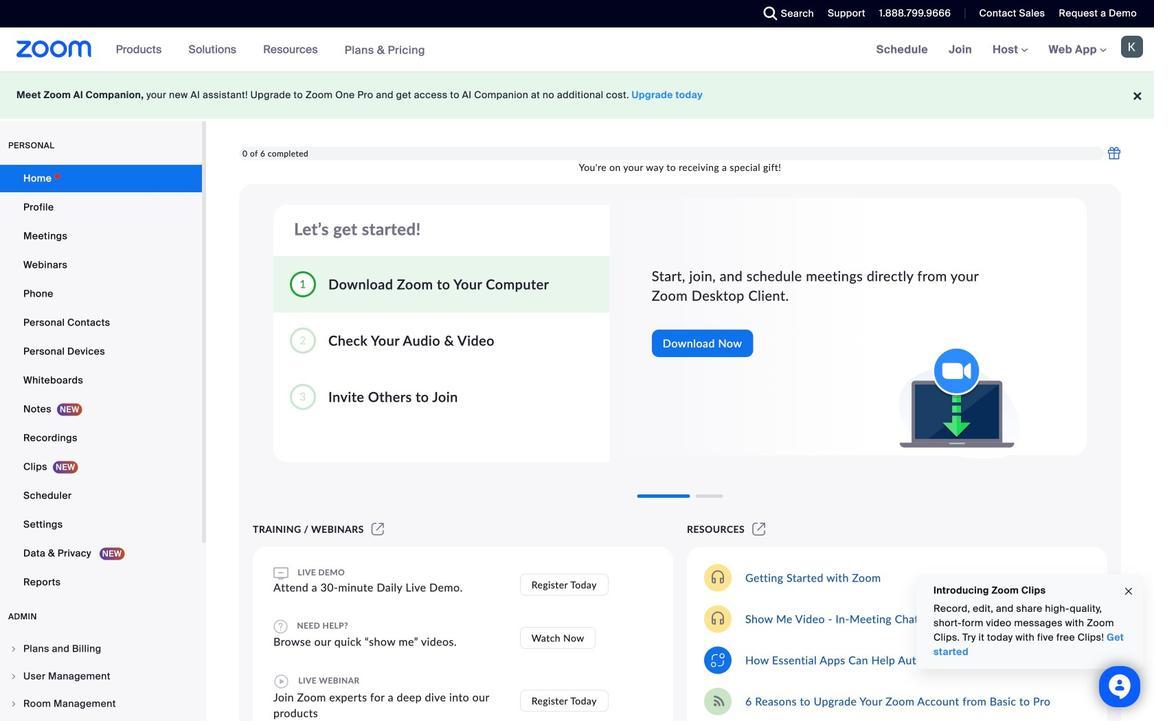 Task type: describe. For each thing, give the bounding box(es) containing it.
admin menu menu
[[0, 636, 202, 721]]

close image
[[1123, 584, 1134, 600]]

meetings navigation
[[866, 27, 1154, 72]]

1 menu item from the top
[[0, 636, 202, 662]]

1 window new image from the left
[[369, 524, 386, 535]]

2 menu item from the top
[[0, 664, 202, 690]]



Task type: locate. For each thing, give the bounding box(es) containing it.
right image for second menu item
[[10, 673, 18, 681]]

1 vertical spatial menu item
[[0, 664, 202, 690]]

right image
[[10, 673, 18, 681], [10, 700, 18, 708]]

footer
[[0, 71, 1154, 119]]

0 horizontal spatial window new image
[[369, 524, 386, 535]]

1 horizontal spatial window new image
[[750, 524, 768, 535]]

right image
[[10, 645, 18, 653]]

personal menu menu
[[0, 165, 202, 598]]

zoom logo image
[[16, 41, 92, 58]]

window new image
[[369, 524, 386, 535], [750, 524, 768, 535]]

3 menu item from the top
[[0, 691, 202, 717]]

menu item
[[0, 636, 202, 662], [0, 664, 202, 690], [0, 691, 202, 717]]

banner
[[0, 27, 1154, 72]]

0 vertical spatial right image
[[10, 673, 18, 681]]

1 vertical spatial right image
[[10, 700, 18, 708]]

profile picture image
[[1121, 36, 1143, 58]]

right image for third menu item from the top of the admin menu menu
[[10, 700, 18, 708]]

1 right image from the top
[[10, 673, 18, 681]]

product information navigation
[[106, 27, 436, 72]]

2 vertical spatial menu item
[[0, 691, 202, 717]]

2 right image from the top
[[10, 700, 18, 708]]

2 window new image from the left
[[750, 524, 768, 535]]

0 vertical spatial menu item
[[0, 636, 202, 662]]



Task type: vqa. For each thing, say whether or not it's contained in the screenshot.
Tabs of meeting TAB LIST
no



